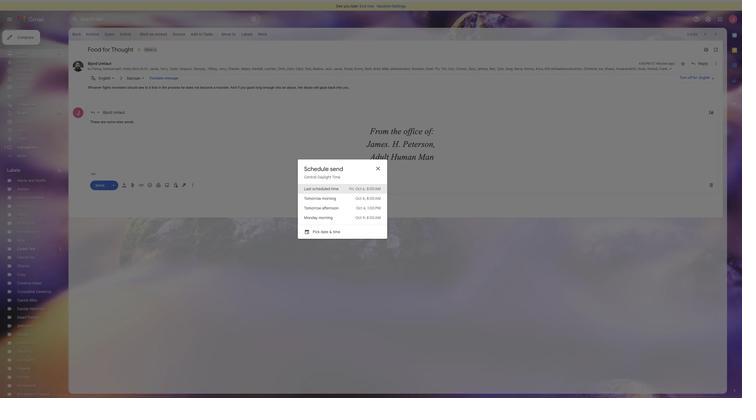 Task type: describe. For each thing, give the bounding box(es) containing it.
scheduled link
[[17, 102, 37, 107]]

1 vertical spatial umlaut
[[113, 110, 125, 115]]

scheduled
[[17, 102, 37, 107]]

dead thread link
[[17, 315, 39, 320]]

oct 4, 8:00 am
[[355, 196, 381, 201]]

1 horizontal spatial 63
[[694, 32, 697, 36]]

43 , from the left
[[597, 67, 598, 71]]

time
[[332, 175, 340, 180]]

brad
[[373, 67, 380, 71]]

45 , from the left
[[615, 67, 615, 71]]

become
[[200, 86, 212, 90]]

oct for oct 4, 8:00 am
[[355, 196, 362, 201]]

not
[[194, 86, 199, 90]]

19 , from the left
[[323, 67, 324, 71]]

dreamy link
[[17, 367, 30, 372]]

22 , from the left
[[352, 67, 353, 71]]

celeb
[[17, 247, 28, 252]]

h.
[[392, 139, 401, 149]]

32 , from the left
[[454, 67, 455, 71]]

check-ins link
[[17, 256, 35, 260]]

of:
[[425, 126, 434, 136]]

the inside message body text field
[[391, 126, 401, 136]]

main menu image
[[6, 16, 13, 22]]

14 , from the left
[[276, 67, 277, 71]]

dreamy
[[17, 367, 30, 372]]

1 horizontal spatial to
[[145, 86, 148, 90]]

1 , from the left
[[101, 67, 102, 71]]

50 , from the left
[[675, 67, 677, 71]]

tiffany
[[207, 67, 217, 71]]

now
[[367, 4, 374, 9]]

long
[[255, 86, 262, 90]]

info.michaelsconstruction
[[545, 67, 582, 71]]

1 8:00 am from the top
[[367, 187, 381, 191]]

compose
[[17, 35, 34, 40]]

25 , from the left
[[380, 67, 381, 71]]

36 , from the left
[[495, 67, 496, 71]]

Message Body text field
[[90, 120, 714, 169]]

2 for 2 of 63
[[687, 32, 689, 36]]

46 , from the left
[[636, 67, 637, 71]]

12 , from the left
[[250, 67, 251, 71]]

menu item containing last scheduled time
[[298, 184, 387, 194]]

1 horizontal spatial the
[[298, 86, 303, 90]]

taylor
[[169, 67, 178, 71]]

dead thread
[[17, 315, 39, 320]]

show trimmed content image
[[90, 173, 97, 176]]

44 , from the left
[[603, 67, 604, 71]]

translate
[[149, 76, 163, 81]]

snoozed link
[[17, 68, 32, 73]]

alerts and notifs
[[17, 178, 46, 183]]

off
[[688, 76, 692, 80]]

29 , from the left
[[434, 67, 434, 71]]

26 , from the left
[[389, 67, 390, 71]]

reply button
[[688, 61, 710, 66]]

tim
[[441, 67, 446, 71]]

food
[[88, 46, 101, 53]]

49 , from the left
[[667, 67, 668, 71]]

8 , from the left
[[206, 67, 206, 71]]

23 , from the left
[[363, 67, 364, 71]]

(17
[[651, 62, 655, 66]]

to franny , harlownoah1 , timbo.slice.24.07 , jacob , terry , taylor , grayson , sharpay , tiffany , jerry , chester , mateo , kendall , lachlan , chris , zach , clark , tara , nadine , jack , jacob , eloise , sunny , barb , brad , mike , eloisevaniann , brandon , noah , fin , tim , ceci , connor , gary , jeremy , ben , tyler , greg , maria , ximmy , anna , info.michaelsconstruction , christina , me , shawn , toroaranda02 , noah , ahmed , frank ,
[[88, 67, 669, 71]]

bliss whisper link
[[17, 230, 40, 235]]

all mail link
[[17, 120, 29, 124]]

anna
[[536, 67, 543, 71]]

schedule send dialog
[[298, 160, 387, 239]]

611
[[57, 111, 61, 115]]

reply
[[698, 61, 708, 66]]

lachlan
[[264, 67, 276, 71]]

day
[[21, 204, 28, 209]]

morning for monday morning
[[319, 216, 333, 220]]

1 gaze from the left
[[247, 86, 254, 90]]

these
[[90, 120, 100, 124]]

morning for tomorrow morning
[[322, 196, 336, 201]]

birthdaze
[[17, 221, 34, 226]]

creative
[[17, 281, 31, 286]]

28 , from the left
[[424, 67, 425, 71]]

birthdaze link
[[17, 221, 34, 226]]

delivered link
[[17, 341, 33, 346]]

63 inside the labels navigation
[[57, 51, 61, 55]]

minutes
[[656, 62, 668, 66]]

0 horizontal spatial to
[[88, 67, 91, 71]]

24 , from the left
[[372, 67, 373, 71]]

some
[[107, 120, 115, 124]]

and
[[230, 86, 237, 90]]

schedule
[[304, 166, 329, 173]]

last
[[304, 187, 311, 191]]

aurora for aurora link
[[17, 187, 28, 192]]

11 , from the left
[[240, 67, 240, 71]]

monsters
[[112, 86, 126, 90]]

an
[[282, 86, 286, 90]]

inbox link
[[17, 51, 27, 56]]

1 noah from the left
[[426, 67, 434, 71]]

monday
[[304, 216, 318, 220]]

oct 9, 8:00 am
[[355, 216, 381, 220]]

b-day
[[17, 204, 28, 209]]

end
[[360, 4, 366, 9]]

2 jacob from the left
[[333, 67, 342, 71]]

tomorrow for tomorrow morning
[[304, 196, 321, 201]]

you.
[[343, 86, 350, 90]]

bliss whisper
[[17, 230, 40, 235]]

older image
[[713, 32, 718, 37]]

10 , from the left
[[226, 67, 227, 71]]

16 , from the left
[[294, 67, 295, 71]]

discounts link
[[17, 358, 34, 363]]

advanced search options image
[[248, 14, 259, 24]]

5 , from the left
[[168, 67, 169, 71]]

ceci
[[448, 67, 454, 71]]

connor
[[456, 67, 467, 71]]

alerts
[[17, 178, 27, 183]]

4, for 8:00 am
[[363, 196, 366, 201]]

zach
[[287, 67, 294, 71]]

adult human man
[[370, 152, 434, 162]]

echoes link
[[17, 375, 30, 380]]

41 , from the left
[[543, 67, 544, 71]]

check-
[[17, 256, 30, 260]]

menu containing last scheduled time
[[298, 184, 387, 239]]

central
[[304, 175, 316, 180]]

6 , from the left
[[178, 67, 179, 71]]

7 , from the left
[[192, 67, 193, 71]]

38 , from the left
[[513, 67, 514, 71]]

0 horizontal spatial umlaut
[[98, 61, 111, 66]]

important
[[17, 77, 34, 82]]

blue
[[17, 238, 25, 243]]

31 , from the left
[[446, 67, 447, 71]]

20 , from the left
[[332, 67, 332, 71]]

afternoon
[[322, 206, 339, 211]]

starred
[[17, 60, 30, 64]]

jerry
[[219, 67, 226, 71]]

sent link
[[17, 94, 25, 99]]

sunny
[[354, 67, 363, 71]]

0 vertical spatial bjord umlaut
[[88, 61, 111, 66]]

27 , from the left
[[410, 67, 411, 71]]

30 , from the left
[[439, 67, 440, 71]]

see
[[138, 86, 144, 90]]

whoever fights monsters should see to it that in the process he does not become a monster. and if you gaze long enough into an abyss, the abyss will gaze back into you.
[[88, 86, 350, 90]]

newer image
[[702, 32, 708, 37]]

39 , from the left
[[523, 67, 523, 71]]

inbox for inbox 'button'
[[145, 48, 153, 52]]

labels
[[7, 168, 20, 173]]

vacation
[[377, 4, 391, 9]]

compose button
[[2, 30, 40, 45]]

english
[[699, 76, 710, 80]]

creative ideas
[[17, 281, 41, 286]]

1 vertical spatial bliss
[[29, 298, 37, 303]]

dazzle bliss
[[17, 298, 37, 303]]



Task type: vqa. For each thing, say whether or not it's contained in the screenshot.
The Turtle
no



Task type: locate. For each thing, give the bounding box(es) containing it.
delicious link
[[17, 324, 32, 329]]

james.
[[367, 139, 390, 149]]

the up h.
[[391, 126, 401, 136]]

grayson
[[180, 67, 192, 71]]

1 horizontal spatial you
[[344, 4, 350, 9]]

4,
[[363, 196, 366, 201], [363, 206, 366, 211]]

0 horizontal spatial the
[[162, 86, 167, 90]]

1 horizontal spatial noah
[[638, 67, 646, 71]]

0 vertical spatial tomorrow
[[304, 196, 321, 201]]

he
[[181, 86, 185, 90]]

date
[[321, 230, 328, 235]]

more button
[[0, 152, 64, 161]]

8:00 am up 1:00 pm
[[367, 196, 381, 201]]

time right &
[[333, 230, 340, 235]]

me
[[599, 67, 603, 71]]

the left abyss
[[298, 86, 303, 90]]

tomorrow
[[304, 196, 321, 201], [304, 206, 321, 211]]

last scheduled time
[[304, 187, 339, 191]]

35 , from the left
[[488, 67, 489, 71]]

1 dazzle from the top
[[17, 298, 28, 303]]

enchanted for enchanted tranquil
[[17, 393, 35, 397]]

menu item containing tomorrow morning
[[298, 194, 387, 204]]

timbo.slice.24.07
[[123, 67, 148, 71]]

1 vertical spatial bjord umlaut
[[103, 110, 125, 115]]

47 , from the left
[[646, 67, 646, 71]]

1 vertical spatial enchanted
[[17, 393, 35, 397]]

important according to google magic. switch
[[136, 47, 141, 52]]

jacob right jack
[[333, 67, 342, 71]]

tomorrow for tomorrow afternoon
[[304, 206, 321, 211]]

4, down 6,
[[363, 196, 366, 201]]

umlaut up harlownoah1
[[98, 61, 111, 66]]

dazzle harmony link
[[17, 307, 45, 312]]

17 , from the left
[[303, 67, 304, 71]]

toroaranda02
[[616, 67, 636, 71]]

delight link
[[17, 333, 29, 337]]

inbox for inbox link
[[17, 51, 27, 56]]

15 , from the left
[[285, 67, 286, 71]]

dazzle down crystalline
[[17, 298, 28, 303]]

menu item
[[298, 184, 387, 194], [298, 194, 387, 204], [298, 204, 387, 213], [298, 213, 387, 223]]

bbq link
[[17, 213, 25, 218]]

harmony
[[29, 307, 45, 312]]

4 , from the left
[[159, 67, 159, 71]]

40 , from the left
[[534, 67, 535, 71]]

0 horizontal spatial noah
[[426, 67, 434, 71]]

gaze right the will
[[320, 86, 327, 90]]

daylight
[[317, 175, 331, 180]]

8:00 am right 6,
[[367, 187, 381, 191]]

gaze
[[247, 86, 254, 90], [320, 86, 327, 90]]

to
[[88, 67, 91, 71], [145, 86, 148, 90]]

0 vertical spatial umlaut
[[98, 61, 111, 66]]

crystalline dewdrop
[[17, 290, 51, 295]]

notifs
[[36, 178, 46, 183]]

will
[[314, 86, 319, 90]]

to left franny
[[88, 67, 91, 71]]

3 8:00 am from the top
[[367, 216, 381, 220]]

1 vertical spatial bjord
[[103, 110, 112, 115]]

tomorrow morning
[[304, 196, 336, 201]]

should
[[127, 86, 137, 90]]

1 vertical spatial morning
[[319, 216, 333, 220]]

0 horizontal spatial bjord
[[88, 61, 97, 66]]

dazzle for dazzle harmony
[[17, 307, 28, 312]]

jacob
[[150, 67, 159, 71], [333, 67, 342, 71]]

1 tomorrow from the top
[[304, 196, 321, 201]]

christina
[[584, 67, 597, 71]]

2 of 63
[[687, 32, 697, 36]]

2 aurora from the top
[[17, 196, 28, 200]]

ago)
[[668, 62, 675, 66]]

of
[[690, 32, 693, 36]]

1 jacob from the left
[[150, 67, 159, 71]]

enchanted for enchanted link
[[17, 384, 35, 389]]

labels heading
[[7, 168, 57, 173]]

monster.
[[216, 86, 230, 90]]

oct down the oct 4, 8:00 am
[[356, 206, 362, 211]]

None search field
[[69, 13, 261, 26]]

desserts
[[17, 350, 32, 355]]

inbox right the important according to google magic. switch
[[145, 48, 153, 52]]

0 horizontal spatial 2
[[59, 247, 61, 251]]

clark
[[296, 67, 303, 71]]

a
[[213, 86, 215, 90]]

menu
[[298, 184, 387, 239]]

enchanted down enchanted link
[[17, 393, 35, 397]]

2 gaze from the left
[[320, 86, 327, 90]]

0 vertical spatial time
[[331, 187, 339, 191]]

bjord umlaut up these are some wise words
[[103, 110, 125, 115]]

1 into from the left
[[276, 86, 281, 90]]

0 vertical spatial you
[[344, 4, 350, 9]]

1 vertical spatial to
[[145, 86, 148, 90]]

morning down tomorrow afternoon
[[319, 216, 333, 220]]

fri,
[[349, 187, 355, 191]]

ins
[[30, 256, 35, 260]]

0 vertical spatial dazzle
[[17, 298, 28, 303]]

1 vertical spatial 8:00 am
[[367, 196, 381, 201]]

tab list
[[727, 28, 742, 379]]

0 vertical spatial bjord
[[88, 61, 97, 66]]

2 horizontal spatial the
[[391, 126, 401, 136]]

1 vertical spatial 4,
[[363, 206, 366, 211]]

echoes
[[17, 375, 30, 380]]

creative ideas link
[[17, 281, 41, 286]]

2 inside the labels navigation
[[59, 247, 61, 251]]

2 , from the left
[[121, 67, 122, 71]]

cozy link
[[17, 273, 26, 277]]

1 vertical spatial 63
[[57, 51, 61, 55]]

and
[[28, 178, 35, 183]]

4 menu item from the top
[[298, 213, 387, 223]]

1 vertical spatial tomorrow
[[304, 206, 321, 211]]

13 , from the left
[[263, 67, 264, 71]]

from the office of:
[[370, 126, 434, 136]]

1 vertical spatial you
[[240, 86, 246, 90]]

1 menu item from the top
[[298, 184, 387, 194]]

1 vertical spatial aurora
[[17, 196, 28, 200]]

9 , from the left
[[217, 67, 218, 71]]

bliss down crystalline dewdrop
[[29, 298, 37, 303]]

oct left 9,
[[355, 216, 362, 220]]

noah down 4:45 pm
[[638, 67, 646, 71]]

0 vertical spatial morning
[[322, 196, 336, 201]]

ben
[[490, 67, 495, 71]]

aurora link
[[17, 187, 28, 192]]

inbox inside 'button'
[[145, 48, 153, 52]]

4, for 1:00 pm
[[363, 206, 366, 211]]

see you later end now vacation settings
[[336, 4, 406, 9]]

42 , from the left
[[582, 67, 583, 71]]

harlownoah1
[[103, 67, 121, 71]]

oct down fri, oct 6, 8:00 am
[[355, 196, 362, 201]]

0 horizontal spatial gaze
[[247, 86, 254, 90]]

bjord umlaut
[[88, 61, 111, 66], [103, 110, 125, 115]]

sharpay
[[194, 67, 206, 71]]

dazzle up the 'dead'
[[17, 307, 28, 312]]

bjord up franny
[[88, 61, 97, 66]]

1
[[60, 103, 61, 107]]

bjord umlaut up franny
[[88, 61, 111, 66]]

alerts and notifs link
[[17, 178, 46, 183]]

1 horizontal spatial umlaut
[[113, 110, 125, 115]]

umlaut up the wise
[[113, 110, 125, 115]]

labels navigation
[[0, 28, 69, 399]]

settings image
[[705, 16, 712, 22]]

1 horizontal spatial bliss
[[29, 298, 37, 303]]

jacob up the translate
[[150, 67, 159, 71]]

kendall
[[252, 67, 263, 71]]

3 menu item from the top
[[298, 204, 387, 213]]

later
[[351, 4, 358, 9]]

0 horizontal spatial 63
[[57, 51, 61, 55]]

bliss up blue
[[17, 230, 25, 235]]

0 vertical spatial 2
[[687, 32, 689, 36]]

0 horizontal spatial jacob
[[150, 67, 159, 71]]

discard draft ‪(⌘⇧d)‬ image
[[709, 183, 714, 188]]

1 horizontal spatial jacob
[[333, 67, 342, 71]]

pick date & time menu item
[[298, 225, 387, 239]]

3 , from the left
[[148, 67, 149, 71]]

ahmed
[[647, 67, 658, 71]]

peterson,
[[403, 139, 435, 149]]

search mail image
[[70, 14, 80, 24]]

menu item containing monday morning
[[298, 213, 387, 223]]

you right see
[[344, 4, 350, 9]]

Not starred checkbox
[[680, 61, 686, 66]]

aurora for aurora ethereal
[[17, 196, 28, 200]]

central daylight time
[[304, 175, 340, 180]]

oct left 6,
[[355, 187, 362, 191]]

gary
[[469, 67, 476, 71]]

delight
[[17, 333, 29, 337]]

more
[[17, 154, 26, 159]]

2 tomorrow from the top
[[304, 206, 321, 211]]

37 , from the left
[[504, 67, 505, 71]]

schedule send heading
[[304, 166, 343, 173]]

1 horizontal spatial bjord
[[103, 110, 112, 115]]

oct for oct 9, 8:00 am
[[355, 216, 362, 220]]

bjord up some
[[103, 110, 112, 115]]

spam
[[17, 128, 27, 133]]

food for thought
[[88, 46, 133, 53]]

abyss,
[[287, 86, 297, 90]]

2 for 2
[[59, 247, 61, 251]]

office
[[403, 126, 422, 136]]

dazzle for dazzle bliss
[[17, 298, 28, 303]]

blue link
[[17, 238, 25, 243]]

you right if
[[240, 86, 246, 90]]

tomorrow up "monday"
[[304, 206, 321, 211]]

21 , from the left
[[342, 67, 343, 71]]

2 8:00 am from the top
[[367, 196, 381, 201]]

4:45 pm (17 minutes ago) cell
[[639, 61, 675, 66]]

0 vertical spatial 4,
[[363, 196, 366, 201]]

0 horizontal spatial you
[[240, 86, 246, 90]]

delicious
[[17, 324, 32, 329]]

2 enchanted from the top
[[17, 393, 35, 397]]

1 horizontal spatial gaze
[[320, 86, 327, 90]]

drafts
[[17, 111, 28, 116]]

34 , from the left
[[476, 67, 476, 71]]

tomorrow afternoon
[[304, 206, 339, 211]]

2 dazzle from the top
[[17, 307, 28, 312]]

2 vertical spatial 8:00 am
[[367, 216, 381, 220]]

0 vertical spatial aurora
[[17, 187, 28, 192]]

0 vertical spatial enchanted
[[17, 384, 35, 389]]

chris
[[278, 67, 285, 71]]

1 vertical spatial 2
[[59, 247, 61, 251]]

eloisevaniann
[[390, 67, 410, 71]]

enchanted down the echoes
[[17, 384, 35, 389]]

to left it
[[145, 86, 148, 90]]

0 vertical spatial 8:00 am
[[367, 187, 381, 191]]

8:00 am for oct 9, 8:00 am
[[367, 216, 381, 220]]

tea
[[28, 247, 35, 252]]

8:00 am for oct 4, 8:00 am
[[367, 196, 381, 201]]

fin
[[435, 67, 439, 71]]

noah left fin in the right of the page
[[426, 67, 434, 71]]

celeb tea
[[17, 247, 35, 252]]

aurora down alerts
[[17, 187, 28, 192]]

aurora down aurora link
[[17, 196, 28, 200]]

enough
[[263, 86, 275, 90]]

tomorrow down last
[[304, 196, 321, 201]]

4, left 1:00 pm
[[363, 206, 366, 211]]

if
[[238, 86, 239, 90]]

menu item containing tomorrow afternoon
[[298, 204, 387, 213]]

oct for oct 4, 1:00 pm
[[356, 206, 362, 211]]

0 vertical spatial to
[[88, 67, 91, 71]]

inbox up starred link
[[17, 51, 27, 56]]

1 horizontal spatial 2
[[687, 32, 689, 36]]

inbox inside the labels navigation
[[17, 51, 27, 56]]

jeremy
[[477, 67, 488, 71]]

1 horizontal spatial inbox
[[145, 48, 153, 52]]

chores
[[17, 264, 29, 269]]

monday morning
[[304, 216, 333, 220]]

formatting options element
[[121, 183, 127, 188]]

8:00 am right 9,
[[367, 216, 381, 220]]

48 , from the left
[[658, 67, 658, 71]]

2
[[687, 32, 689, 36], [59, 247, 61, 251]]

33 , from the left
[[467, 67, 468, 71]]

time down the "time" on the top left of the page
[[331, 187, 339, 191]]

0 horizontal spatial inbox
[[17, 51, 27, 56]]

the right in at the top of the page
[[162, 86, 167, 90]]

aurora ethereal link
[[17, 196, 44, 200]]

see
[[336, 4, 343, 9]]

into left an
[[276, 86, 281, 90]]

2 noah from the left
[[638, 67, 646, 71]]

into left you.
[[336, 86, 342, 90]]

0 vertical spatial 63
[[694, 32, 697, 36]]

1 vertical spatial dazzle
[[17, 307, 28, 312]]

gaze left long
[[247, 86, 254, 90]]

1 enchanted from the top
[[17, 384, 35, 389]]

0 horizontal spatial bliss
[[17, 230, 25, 235]]

18 , from the left
[[311, 67, 312, 71]]

terry
[[160, 67, 168, 71]]

thread
[[27, 315, 39, 320]]

1 horizontal spatial into
[[336, 86, 342, 90]]

1:00 pm
[[367, 206, 381, 211]]

from
[[370, 126, 389, 136]]

2 menu item from the top
[[298, 194, 387, 204]]

1 aurora from the top
[[17, 187, 28, 192]]

0 vertical spatial bliss
[[17, 230, 25, 235]]

1 vertical spatial time
[[333, 230, 340, 235]]

0 horizontal spatial into
[[276, 86, 281, 90]]

2 into from the left
[[336, 86, 342, 90]]

morning up afternoon
[[322, 196, 336, 201]]

maria
[[514, 67, 523, 71]]



